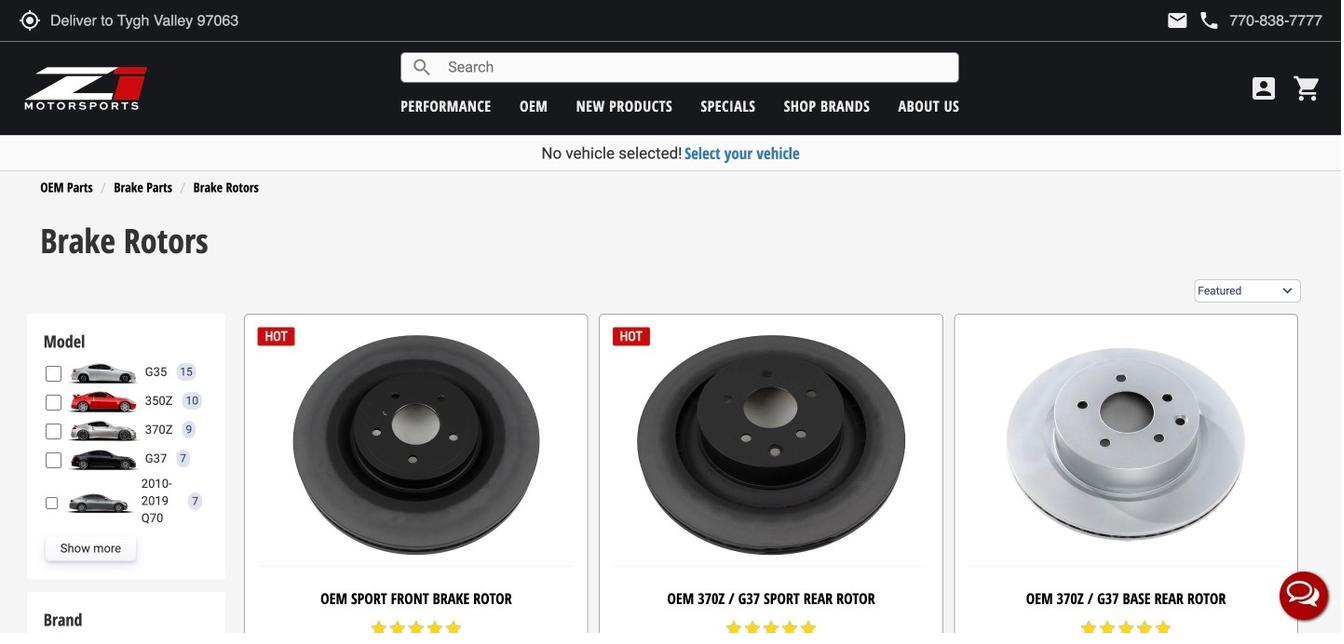 Task type: describe. For each thing, give the bounding box(es) containing it.
nissan 370z z34 2009 2010 2011 2012 2013 2014 2015 2016 2017 2018 2019 3.7l vq37vhr vhr nismo z1 motorsports image
[[66, 418, 140, 442]]

infiniti g37 coupe sedan convertible v36 cv36 hv36 skyline 2008 2009 2010 2011 2012 2013 3.7l vq37vhr z1 motorsports image
[[66, 447, 140, 471]]

Search search field
[[433, 53, 959, 82]]

z1 motorsports logo image
[[23, 65, 149, 112]]



Task type: vqa. For each thing, say whether or not it's contained in the screenshot.
oem LINK
no



Task type: locate. For each thing, give the bounding box(es) containing it.
infiniti g35 coupe sedan v35 v36 skyline 2003 2004 2005 2006 2007 2008 3.5l vq35de revup rev up vq35hr z1 motorsports image
[[66, 360, 140, 384]]

None checkbox
[[45, 366, 61, 382]]

nissan 350z z33 2003 2004 2005 2006 2007 2008 2009 vq35de 3.5l revup rev up vq35hr nismo z1 motorsports image
[[66, 389, 140, 413]]

None checkbox
[[45, 395, 61, 411], [45, 424, 61, 440], [45, 453, 61, 469], [45, 495, 58, 511], [45, 395, 61, 411], [45, 424, 61, 440], [45, 453, 61, 469], [45, 495, 58, 511]]

null image
[[62, 489, 137, 514]]



